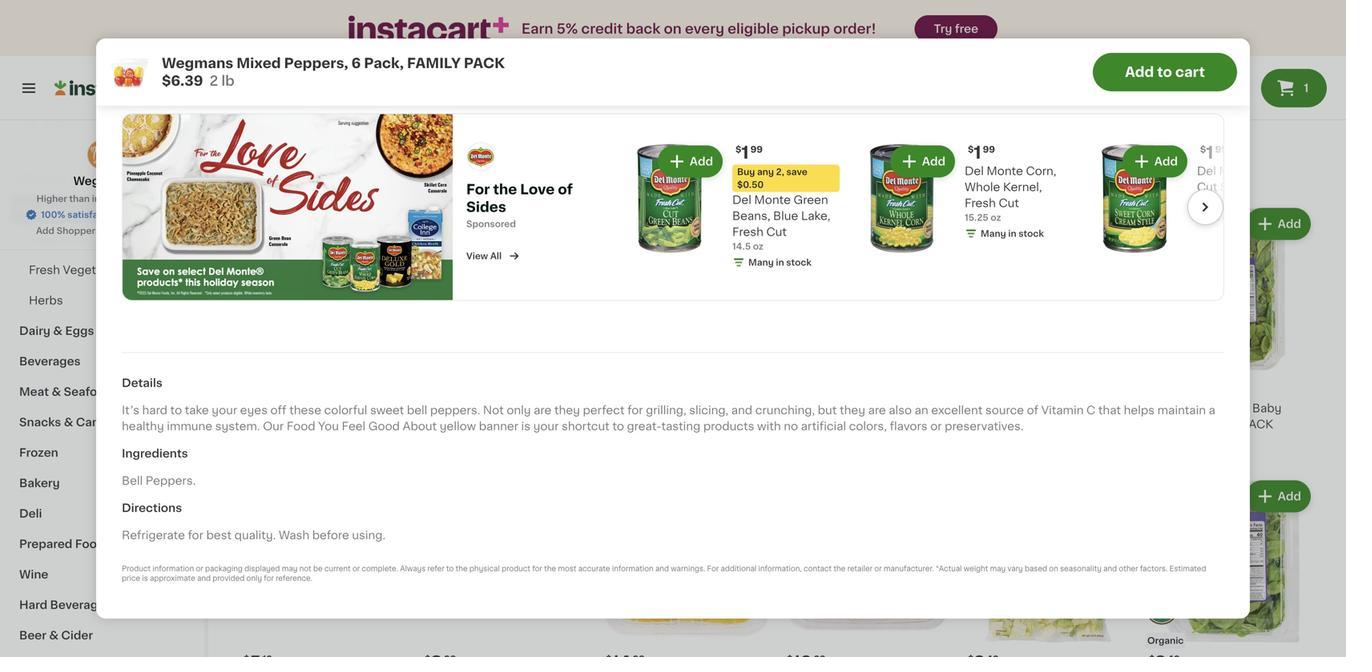 Task type: describe. For each thing, give the bounding box(es) containing it.
in for buy any 2, save $0.50
[[776, 258, 784, 267]]

& for meat
[[52, 386, 61, 397]]

2 left 89
[[1155, 22, 1166, 39]]

provided
[[213, 575, 245, 582]]

weight
[[964, 565, 988, 572]]

candy
[[76, 417, 114, 428]]

del for buy any 2, save $0.50
[[732, 194, 751, 205]]

oz inside del monte green beans, blue lake, fresh cut 14.5 oz
[[753, 242, 764, 251]]

pack inside wegmans organic mixed peppers, family pack
[[219, 44, 251, 55]]

0 vertical spatial on
[[664, 22, 682, 36]]

1 vertical spatial your
[[533, 421, 559, 432]]

always
[[400, 565, 426, 572]]

golden
[[1197, 213, 1238, 225]]

warnings.
[[671, 565, 705, 572]]

6 for wegmans mixed peppers, 6 pack, family pack 2 lb
[[571, 403, 578, 414]]

wegmans for wegmans organic mixed peppers, family pack
[[122, 28, 178, 39]]

wegmans mixed peppers, 6 pack, family pack $6.39 2 lb
[[162, 56, 505, 88]]

save inside the buy any 2, save $0.50
[[786, 167, 807, 176]]

monte inside del monte fresh cut sweet corn, cream style, golden
[[1219, 165, 1255, 177]]

pack inside wegmans organic baby spinach, family pack
[[1242, 419, 1273, 430]]

and left the warnings.
[[655, 565, 669, 572]]

great-
[[627, 421, 661, 432]]

meat & seafood
[[19, 386, 112, 397]]

c
[[1087, 405, 1095, 416]]

wegmans for wegmans mini sweet peppers, family pack 2 lb
[[494, 28, 550, 39]]

sweet
[[370, 405, 404, 416]]

details
[[122, 377, 162, 389]]

oz inside del monte corn, whole kernel, fresh cut 15.25 oz
[[991, 213, 1001, 222]]

grilling,
[[646, 405, 686, 416]]

all stores link
[[54, 66, 212, 111]]

of inside it's hard to take your eyes off these colorful sweet bell peppers.  not only are they perfect for grilling, slicing, and crunching, but they are also an excellent source of vitamin c that helps maintain a healthy immune system.     our food you feel good about yellow banner is your shortcut to great-tasting products with no artificial colors, flavors or preservatives.
[[1027, 405, 1039, 416]]

mixed for wegmans mixed peppers, 6 pack, family pack 2 lb
[[480, 403, 515, 414]]

in for 1
[[1008, 229, 1016, 238]]

refrigerate for best quality.  wash before using.
[[122, 530, 385, 541]]

$ 1 79
[[425, 22, 451, 39]]

del monte green beans, blue lake, fresh cut 14.5 oz
[[732, 194, 830, 251]]

artificial
[[801, 421, 846, 432]]

fresh up herbs
[[29, 264, 60, 276]]

mini inside wegmans mini sweet peppers, family pack 2 lb
[[553, 28, 576, 39]]

4
[[612, 22, 624, 39]]

89
[[1167, 23, 1179, 32]]

wegmans organic baby spinach, family pack button
[[1146, 205, 1314, 464]]

style,
[[1237, 197, 1269, 209]]

only inside it's hard to take your eyes off these colorful sweet bell peppers.  not only are they perfect for grilling, slicing, and crunching, but they are also an excellent source of vitamin c that helps maintain a healthy immune system.     our food you feel good about yellow banner is your shortcut to great-tasting products with no artificial colors, flavors or preservatives.
[[507, 405, 531, 416]]

lb inside wegmans mini sweet peppers, family pack 2 lb
[[501, 59, 510, 68]]

100% satisfaction guarantee button
[[25, 205, 179, 221]]

family inside wegmans mini sweet peppers, family pack 2 lb
[[547, 44, 588, 55]]

$ for thyme, bunch
[[1149, 23, 1155, 32]]

$ 1 99 for del monte corn, whole kernel, fresh cut
[[968, 144, 995, 161]]

pack inside wegmans mini sweet peppers, family pack 2 lb
[[591, 44, 623, 55]]

0 horizontal spatial your
[[212, 405, 237, 416]]

greenhouse grown red sweet peppers
[[679, 28, 852, 55]]

green
[[794, 194, 828, 205]]

for left the 'best'
[[188, 530, 203, 541]]

blueberries,
[[650, 403, 717, 414]]

for right 'product'
[[532, 565, 542, 572]]

spinach,
[[1146, 419, 1194, 430]]

try
[[934, 23, 952, 34]]

is inside product information or packaging displayed may not be current or complete. always refer to the physical product for the most accurate information and warnings. for additional information, contact the retailer or manufacturer. *actual weight may vary based on seasonality and other factors. estimated price is approximate and provided only for reference.
[[142, 575, 148, 582]]

oz inside "wegmans jumbo blueberries 9.8 oz"
[[800, 418, 811, 427]]

earn
[[522, 22, 553, 36]]

many for buy any 2, save $0.50
[[748, 258, 774, 267]]

wash
[[279, 530, 309, 541]]

by inside the bananas, sold by the each $0.59 / lb about 0.4 lb each
[[322, 403, 337, 414]]

14.5
[[732, 242, 751, 251]]

family inside the wegmans mixed peppers, 6 pack, family pack $6.39 2 lb
[[407, 56, 461, 70]]

lake,
[[801, 210, 830, 221]]

credit
[[581, 22, 623, 36]]

for inside product information or packaging displayed may not be current or complete. always refer to the physical product for the most accurate information and warnings. for additional information, contact the retailer or manufacturer. *actual weight may vary based on seasonality and other factors. estimated price is approximate and provided only for reference.
[[707, 565, 719, 572]]

09 for 3
[[987, 23, 999, 32]]

for inside it's hard to take your eyes off these colorful sweet bell peppers.  not only are they perfect for grilling, slicing, and crunching, but they are also an excellent source of vitamin c that helps maintain a healthy immune system.     our food you feel good about yellow banner is your shortcut to great-tasting products with no artificial colors, flavors or preservatives.
[[627, 405, 643, 416]]

good
[[368, 421, 400, 432]]

organic for peppers,
[[181, 28, 226, 39]]

2 may from the left
[[990, 565, 1006, 572]]

wegmans mini sweet peppers, family pack 2 lb
[[494, 28, 623, 68]]

2 inside wegmans mixed peppers, 6 pack, family pack 2 lb
[[421, 434, 427, 443]]

blue
[[773, 210, 798, 221]]

jumbo
[[843, 403, 882, 414]]

oz down cream
[[1222, 213, 1233, 222]]

each inside the bananas, sold by the each $0.59 / lb about 0.4 lb each
[[296, 431, 318, 440]]

& for snacks
[[64, 417, 73, 428]]

beer
[[19, 630, 46, 641]]

wegmans logo image
[[87, 139, 117, 170]]

100% satisfaction guarantee
[[41, 210, 170, 219]]

$0.50
[[737, 180, 764, 189]]

pack, for wegmans mixed peppers, 6 pack, family pack $6.39 2 lb
[[364, 56, 404, 70]]

lemons 1 each
[[965, 403, 1010, 427]]

satisfaction
[[67, 210, 121, 219]]

/
[[269, 418, 273, 427]]

and inside it's hard to take your eyes off these colorful sweet bell peppers.  not only are they perfect for grilling, slicing, and crunching, but they are also an excellent source of vitamin c that helps maintain a healthy immune system.     our food you feel good about yellow banner is your shortcut to great-tasting products with no artificial colors, flavors or preservatives.
[[731, 405, 753, 416]]

mixed inside wegmans organic mixed peppers, family pack
[[228, 28, 263, 39]]

del inside del monte fresh cut sweet corn, cream style, golden
[[1197, 165, 1216, 177]]

lb inside the wegmans mixed peppers, 6 pack, family pack $6.39 2 lb
[[221, 74, 235, 88]]

banner
[[479, 421, 518, 432]]

1 inside lemons 1 each
[[965, 418, 968, 427]]

mixed for wegmans mixed peppers, 6 pack, family pack $6.39 2 lb
[[237, 56, 281, 70]]

cut inside del monte fresh cut sweet corn, cream style, golden
[[1197, 181, 1218, 193]]

2 horizontal spatial all
[[490, 251, 502, 260]]

beer & cider link
[[10, 620, 195, 651]]

yellow
[[440, 421, 476, 432]]

factors.
[[1140, 565, 1168, 572]]

or right current
[[353, 565, 360, 572]]

1 vertical spatial beverages
[[50, 599, 111, 611]]

bell peppers.
[[122, 475, 196, 486]]

frozen
[[19, 447, 58, 458]]

manufacturer.
[[884, 565, 934, 572]]

about inside the bananas, sold by the each $0.59 / lb about 0.4 lb each
[[240, 431, 267, 440]]

lists link
[[10, 106, 195, 138]]

fresh inside fresh cilantro (corriander) 1 ct
[[240, 44, 272, 55]]

for the love of sides spo nsored
[[466, 183, 573, 228]]

with
[[757, 421, 781, 432]]

to right club on the top left of page
[[126, 226, 135, 235]]

baby
[[1252, 403, 1282, 414]]

2 they from the left
[[840, 405, 865, 416]]

hard
[[19, 599, 47, 611]]

corn, inside del monte corn, whole kernel, fresh cut 15.25 oz
[[1026, 165, 1056, 177]]

earn 5% credit back on every eligible pickup order!
[[522, 22, 876, 36]]

try free
[[934, 23, 978, 34]]

lb inside wegmans mixed peppers, 6 pack, family pack 2 lb
[[429, 434, 438, 443]]

0 vertical spatial beverages
[[19, 356, 81, 367]]

back
[[626, 22, 661, 36]]

the left most in the bottom left of the page
[[544, 565, 556, 572]]

current
[[324, 565, 351, 572]]

fresh fruits link
[[10, 224, 195, 255]]

only inside product information or packaging displayed may not be current or complete. always refer to the physical product for the most accurate information and warnings. for additional information, contact the retailer or manufacturer. *actual weight may vary based on seasonality and other factors. estimated price is approximate and provided only for reference.
[[246, 575, 262, 582]]

organic for spinach,
[[1205, 403, 1250, 414]]

sweet inside wegmans organic mini sweet peppers
[[998, 28, 1034, 39]]

to left take
[[170, 405, 182, 416]]

14.75 oz
[[1197, 213, 1233, 222]]

wegmans organic mini sweet peppers
[[865, 28, 1034, 55]]

organic inside button
[[1147, 636, 1184, 645]]

our
[[263, 421, 284, 432]]

pack inside organic blueberries, family pack 18 oz package
[[603, 419, 634, 430]]

or right retailer
[[874, 565, 882, 572]]

package
[[627, 434, 666, 443]]

$ inside $ 3 09
[[968, 23, 974, 32]]

3 inside wegmans mixed peppers, 3 pack 16 oz
[[457, 28, 464, 39]]

1 inside button
[[1304, 83, 1309, 94]]

del monte quality image
[[466, 142, 495, 171]]

many in stock for buy any 2, save $0.50
[[748, 258, 812, 267]]

2 inside wegmans mini sweet peppers, family pack 2 lb
[[494, 59, 499, 68]]

$ for del monte fresh cut sweet corn, cream style, golden
[[1200, 145, 1206, 154]]

recipes link
[[10, 163, 195, 194]]

mini inside wegmans organic mini sweet peppers
[[972, 28, 996, 39]]

source
[[985, 405, 1024, 416]]

lb right /
[[275, 418, 283, 427]]

accurate
[[578, 565, 610, 572]]

not
[[299, 565, 311, 572]]

to inside button
[[1157, 65, 1172, 79]]

fresh down 100%
[[29, 234, 60, 245]]

approximate
[[150, 575, 195, 582]]

that
[[1098, 405, 1121, 416]]

wegmans for wegmans
[[73, 175, 131, 187]]

the left retailer
[[834, 565, 846, 572]]

product
[[122, 565, 151, 572]]

the inside for the love of sides spo nsored
[[493, 183, 517, 196]]

snacks & candy link
[[10, 407, 195, 437]]

peppers, for wegmans mixed peppers, 6 pack, family pack $6.39 2 lb
[[284, 56, 348, 70]]

all for all items
[[240, 142, 263, 159]]

be
[[313, 565, 323, 572]]

instacart logo image
[[54, 79, 151, 98]]

eggs
[[65, 325, 94, 337]]

29
[[805, 23, 817, 32]]

09 for 4
[[625, 23, 638, 32]]

1 they from the left
[[554, 405, 580, 416]]

cut inside del monte corn, whole kernel, fresh cut 15.25 oz
[[999, 197, 1019, 209]]

and down packaging
[[197, 575, 211, 582]]

family inside wegmans organic baby spinach, family pack
[[1197, 419, 1239, 430]]

herbs
[[29, 295, 63, 306]]

also
[[889, 405, 912, 416]]

prices
[[130, 194, 158, 203]]

vegetables
[[63, 264, 126, 276]]

hard beverages link
[[10, 590, 195, 620]]

2 inside the wegmans mixed peppers, 6 pack, family pack $6.39 2 lb
[[210, 74, 218, 88]]

$ 2 29
[[787, 22, 817, 39]]

sweet inside wegmans mini sweet peppers, family pack 2 lb
[[579, 28, 614, 39]]

$ 1 99 for buy any 2, save $0.50
[[736, 144, 763, 161]]

dairy & eggs
[[19, 325, 94, 337]]

sides
[[466, 200, 506, 214]]



Task type: locate. For each thing, give the bounding box(es) containing it.
organic inside wegmans organic mini sweet peppers
[[924, 28, 969, 39]]

sweet up the style,
[[1220, 181, 1256, 193]]

0 horizontal spatial 99
[[750, 145, 763, 154]]

food
[[287, 421, 315, 432]]

1 bunch from the left
[[427, 59, 456, 68]]

6
[[351, 56, 361, 70], [571, 403, 578, 414]]

your up system.
[[212, 405, 237, 416]]

organic for sweet
[[924, 28, 969, 39]]

beverages down dairy & eggs
[[19, 356, 81, 367]]

peppers, up all stores link
[[122, 44, 172, 55]]

2 information from the left
[[612, 565, 654, 572]]

whole
[[965, 181, 1000, 193]]

organic blueberries, family pack 18 oz package
[[603, 403, 762, 443]]

2 horizontal spatial cut
[[1197, 181, 1218, 193]]

to up ready
[[1157, 65, 1172, 79]]

& left eggs at the left of the page
[[53, 325, 62, 337]]

sweet inside del monte fresh cut sweet corn, cream style, golden
[[1220, 181, 1256, 193]]

0 vertical spatial corn,
[[1026, 165, 1056, 177]]

eyes
[[240, 405, 268, 416]]

stock for 1
[[1019, 229, 1044, 238]]

higher than in-store prices
[[36, 194, 158, 203]]

fresh inside del monte corn, whole kernel, fresh cut 15.25 oz
[[965, 197, 996, 209]]

peppers, up "1 bunch"
[[404, 28, 454, 39]]

bakery link
[[10, 468, 195, 498]]

and up the 'products'
[[731, 405, 753, 416]]

oz right 9.8
[[800, 418, 811, 427]]

your left shortcut
[[533, 421, 559, 432]]

each inside lemons 1 each
[[971, 418, 993, 427]]

wegmans up higher than in-store prices link
[[73, 175, 131, 187]]

cider
[[61, 630, 93, 641]]

to right refer
[[446, 565, 454, 572]]

1 horizontal spatial 3
[[974, 22, 985, 39]]

0 horizontal spatial information
[[152, 565, 194, 572]]

1 vertical spatial all
[[240, 142, 263, 159]]

packaging
[[205, 565, 243, 572]]

1 horizontal spatial many
[[981, 229, 1006, 238]]

using.
[[352, 530, 385, 541]]

pickup
[[782, 22, 830, 36]]

it's hard to take your eyes off these colorful sweet bell peppers.  not only are they perfect for grilling, slicing, and crunching, but they are also an excellent source of vitamin c that helps maintain a healthy immune system.     our food you feel good about yellow banner is your shortcut to great-tasting products with no artificial colors, flavors or preservatives.
[[122, 405, 1215, 432]]

peppers inside greenhouse grown red sweet peppers
[[679, 44, 727, 55]]

many in stock for 1
[[981, 229, 1044, 238]]

product information or packaging displayed may not be current or complete. always refer to the physical product for the most accurate information and warnings. for additional information, contact the retailer or manufacturer. *actual weight may vary based on seasonality and other factors. estimated price is approximate and provided only for reference.
[[122, 565, 1206, 582]]

corn, up kernel,
[[1026, 165, 1056, 177]]

peppers, for wegmans mixed peppers, 6 pack, family pack 2 lb
[[518, 403, 568, 414]]

0 vertical spatial stock
[[1019, 229, 1044, 238]]

$ 1 99 for del monte fresh cut sweet corn, cream style, golden
[[1200, 144, 1227, 161]]

1 horizontal spatial bunch
[[1152, 59, 1180, 68]]

family up the 'products'
[[720, 403, 762, 414]]

snacks
[[19, 417, 61, 428]]

refer
[[428, 565, 444, 572]]

stock down del monte green beans, blue lake, fresh cut 14.5 oz
[[786, 258, 812, 267]]

pack inside the wegmans mixed peppers, 6 pack, family pack $6.39 2 lb
[[464, 56, 505, 70]]

1 button
[[1261, 69, 1327, 107]]

0 vertical spatial save
[[786, 167, 807, 176]]

1 horizontal spatial all
[[240, 142, 263, 159]]

wegmans inside wegmans organic baby spinach, family pack
[[1146, 403, 1202, 414]]

2 vertical spatial all
[[490, 251, 502, 260]]

6 down (corriander)
[[351, 56, 361, 70]]

wegmans inside "wegmans seedless sweet peppers"
[[1051, 28, 1107, 39]]

many
[[981, 229, 1006, 238], [748, 258, 774, 267]]

0 horizontal spatial many in stock
[[748, 258, 812, 267]]

1 vertical spatial 6
[[571, 403, 578, 414]]

peppers, inside wegmans mini sweet peppers, family pack 2 lb
[[494, 44, 544, 55]]

mixed up (corriander)
[[367, 28, 401, 39]]

stock for buy any 2, save $0.50
[[786, 258, 812, 267]]

2 right $6.39
[[210, 74, 218, 88]]

2 right "1 bunch"
[[494, 59, 499, 68]]

store
[[104, 194, 128, 203]]

1 horizontal spatial information
[[612, 565, 654, 572]]

2 horizontal spatial monte
[[1219, 165, 1255, 177]]

1 vertical spatial save
[[138, 226, 159, 235]]

1 vertical spatial for
[[707, 565, 719, 572]]

on right based
[[1049, 565, 1058, 572]]

$ inside "$ 4 09"
[[606, 23, 612, 32]]

2 horizontal spatial del
[[1197, 165, 1216, 177]]

bunch inside thyme, bunch 1 bunch
[[1152, 59, 1180, 68]]

1 vertical spatial pack,
[[421, 419, 452, 430]]

cream
[[1197, 197, 1235, 209]]

fresh up 15.25
[[965, 197, 996, 209]]

99 for buy any 2, save $0.50
[[750, 145, 763, 154]]

cut down blue
[[766, 226, 787, 237]]

oz inside organic blueberries, family pack 18 oz package
[[615, 434, 625, 443]]

monte inside del monte green beans, blue lake, fresh cut 14.5 oz
[[754, 194, 791, 205]]

2 mini from the left
[[972, 28, 996, 39]]

0 horizontal spatial del
[[732, 194, 751, 205]]

monte inside del monte corn, whole kernel, fresh cut 15.25 oz
[[987, 165, 1023, 177]]

the inside the bananas, sold by the each $0.59 / lb about 0.4 lb each
[[340, 403, 358, 414]]

9.8
[[784, 418, 798, 427]]

monte up the style,
[[1219, 165, 1255, 177]]

1 horizontal spatial on
[[1049, 565, 1058, 572]]

3 peppers from the left
[[1051, 44, 1098, 55]]

1 horizontal spatial many in stock
[[981, 229, 1044, 238]]

0 vertical spatial for
[[466, 183, 490, 196]]

wegmans for wegmans jumbo blueberries 9.8 oz
[[784, 403, 840, 414]]

fresh up the style,
[[1258, 165, 1290, 177]]

2 horizontal spatial $ 1 99
[[1200, 144, 1227, 161]]

1 vertical spatial of
[[1027, 405, 1039, 416]]

1 horizontal spatial about
[[403, 421, 437, 432]]

bunch down $ 1 79
[[427, 59, 456, 68]]

1 are from the left
[[534, 405, 552, 416]]

mixed inside wegmans mixed peppers, 6 pack, family pack 2 lb
[[480, 403, 515, 414]]

2 peppers from the left
[[865, 44, 913, 55]]

wegmans inside wegmans organic mini sweet peppers
[[865, 28, 921, 39]]

& for beer
[[49, 630, 59, 641]]

2 horizontal spatial 99
[[1215, 145, 1227, 154]]

0 horizontal spatial all
[[168, 85, 180, 93]]

of right love
[[558, 183, 573, 196]]

0 horizontal spatial 3
[[457, 28, 464, 39]]

wegmans for wegmans seedless sweet peppers
[[1051, 28, 1107, 39]]

1 mini from the left
[[553, 28, 576, 39]]

organic inside wegmans organic baby spinach, family pack
[[1205, 403, 1250, 414]]

1 $ 1 99 from the left
[[736, 144, 763, 161]]

0 horizontal spatial on
[[664, 22, 682, 36]]

wegmans up 'pack'
[[308, 28, 364, 39]]

fresh up 14.5
[[732, 226, 764, 237]]

it's
[[122, 405, 139, 416]]

fresh inside del monte fresh cut sweet corn, cream style, golden
[[1258, 165, 1290, 177]]

on inside product information or packaging displayed may not be current or complete. always refer to the physical product for the most accurate information and warnings. for additional information, contact the retailer or manufacturer. *actual weight may vary based on seasonality and other factors. estimated price is approximate and provided only for reference.
[[1049, 565, 1058, 572]]

sweet right 5%
[[579, 28, 614, 39]]

cut inside del monte green beans, blue lake, fresh cut 14.5 oz
[[766, 226, 787, 237]]

1 horizontal spatial mini
[[972, 28, 996, 39]]

wegmans for wegmans mixed peppers, 6 pack, family pack 2 lb
[[421, 403, 478, 414]]

6 for wegmans mixed peppers, 6 pack, family pack $6.39 2 lb
[[351, 56, 361, 70]]

items
[[267, 142, 317, 159]]

1 horizontal spatial 09
[[987, 23, 999, 32]]

lemons
[[965, 403, 1010, 414]]

0 horizontal spatial pack,
[[364, 56, 404, 70]]

1 horizontal spatial 6
[[571, 403, 578, 414]]

0 horizontal spatial in
[[776, 258, 784, 267]]

peppers,
[[404, 28, 454, 39], [122, 44, 172, 55], [494, 44, 544, 55], [284, 56, 348, 70], [518, 403, 568, 414]]

or inside it's hard to take your eyes off these colorful sweet bell peppers.  not only are they perfect for grilling, slicing, and crunching, but they are also an excellent source of vitamin c that helps maintain a healthy immune system.     our food you feel good about yellow banner is your shortcut to great-tasting products with no artificial colors, flavors or preservatives.
[[930, 421, 942, 432]]

may left vary
[[990, 565, 1006, 572]]

only down displayed
[[246, 575, 262, 582]]

wegmans inside "wegmans jumbo blueberries 9.8 oz"
[[784, 403, 840, 414]]

the up "sides"
[[493, 183, 517, 196]]

peppers, inside wegmans mixed peppers, 6 pack, family pack 2 lb
[[518, 403, 568, 414]]

$ for del monte corn, whole kernel, fresh cut
[[968, 145, 974, 154]]

all for all stores
[[168, 85, 180, 93]]

bananas,
[[240, 403, 292, 414]]

1 horizontal spatial they
[[840, 405, 865, 416]]

slicing,
[[689, 405, 728, 416]]

0 horizontal spatial only
[[246, 575, 262, 582]]

add
[[1125, 65, 1154, 79], [690, 156, 713, 167], [922, 156, 945, 167], [1154, 156, 1178, 167], [372, 218, 396, 230], [735, 218, 758, 230], [916, 218, 939, 230], [1097, 218, 1120, 230], [1278, 218, 1301, 230], [36, 226, 54, 235], [1278, 491, 1301, 502]]

while supplies last image
[[123, 114, 453, 300]]

del inside del monte corn, whole kernel, fresh cut 15.25 oz
[[965, 165, 984, 177]]

oz right 18 at the bottom left of the page
[[615, 434, 625, 443]]

refrigerate
[[122, 530, 185, 541]]

peppers inside wegmans organic mini sweet peppers
[[865, 44, 913, 55]]

monte up blue
[[754, 194, 791, 205]]

thyme,
[[1146, 44, 1188, 55]]

for
[[627, 405, 643, 416], [188, 530, 203, 541], [532, 565, 542, 572], [264, 575, 274, 582]]

guarantee
[[123, 210, 170, 219]]

free
[[955, 23, 978, 34]]

wegmans for wegmans mixed peppers, 3 pack 16 oz
[[308, 28, 364, 39]]

mixed up ct
[[228, 28, 263, 39]]

fresh fruits
[[29, 234, 95, 245]]

0 horizontal spatial each
[[296, 431, 318, 440]]

ct
[[246, 59, 256, 68]]

wegmans down wegmans organic mixed peppers, family pack
[[162, 56, 233, 70]]

0 vertical spatial many
[[981, 229, 1006, 238]]

family up $6.39
[[175, 44, 216, 55]]

pack up ct
[[219, 44, 251, 55]]

$ inside $ 1 19
[[244, 23, 249, 32]]

& right beer in the bottom left of the page
[[49, 630, 59, 641]]

for down displayed
[[264, 575, 274, 582]]

1 horizontal spatial 99
[[983, 145, 995, 154]]

wegmans up spinach,
[[1146, 403, 1202, 414]]

pack, down peppers.
[[421, 419, 452, 430]]

$6.39
[[162, 74, 203, 88]]

ready by 11:25am link
[[1106, 79, 1242, 98]]

red
[[791, 28, 814, 39]]

1
[[249, 22, 257, 39], [431, 22, 438, 39], [240, 59, 244, 68], [421, 59, 425, 68], [1146, 59, 1150, 68], [1304, 83, 1309, 94], [741, 144, 749, 161], [974, 144, 981, 161], [1206, 144, 1214, 161], [965, 418, 968, 427]]

0 horizontal spatial corn,
[[1026, 165, 1056, 177]]

0 horizontal spatial stock
[[786, 258, 812, 267]]

1 may from the left
[[282, 565, 298, 572]]

0 vertical spatial of
[[558, 183, 573, 196]]

many in stock
[[981, 229, 1044, 238], [748, 258, 812, 267]]

0 horizontal spatial by
[[322, 403, 337, 414]]

1 horizontal spatial pack,
[[421, 419, 452, 430]]

6 inside the wegmans mixed peppers, 6 pack, family pack $6.39 2 lb
[[351, 56, 361, 70]]

family inside wegmans organic mixed peppers, family pack
[[175, 44, 216, 55]]

& right meat
[[52, 386, 61, 397]]

to down perfect on the bottom
[[612, 421, 624, 432]]

0 horizontal spatial $ 1 99
[[736, 144, 763, 161]]

wegmans for wegmans mixed peppers, 6 pack, family pack $6.39 2 lb
[[162, 56, 233, 70]]

may up reference.
[[282, 565, 298, 572]]

lb right stores
[[221, 74, 235, 88]]

0 horizontal spatial they
[[554, 405, 580, 416]]

additional
[[721, 565, 757, 572]]

sweet right free
[[998, 28, 1034, 39]]

peppers for greenhouse grown red sweet peppers
[[679, 44, 727, 55]]

all left stores
[[168, 85, 180, 93]]

wegmans organic mini sweet peppers button
[[865, 0, 1038, 70]]

1 vertical spatial corn,
[[1258, 181, 1289, 193]]

cut up cream
[[1197, 181, 1218, 193]]

& for dairy
[[53, 325, 62, 337]]

bunch
[[1190, 44, 1226, 55]]

0 horizontal spatial many
[[748, 258, 774, 267]]

1 vertical spatial by
[[322, 403, 337, 414]]

pack inside wegmans mixed peppers, 6 pack, family pack 2 lb
[[499, 419, 531, 430]]

1 vertical spatial in
[[776, 258, 784, 267]]

wegmans up 'artificial' on the right bottom of page
[[784, 403, 840, 414]]

you
[[318, 421, 339, 432]]

$ for 1 bunch
[[425, 23, 431, 32]]

2 09 from the left
[[987, 23, 999, 32]]

stock down del monte corn, whole kernel, fresh cut 15.25 oz
[[1019, 229, 1044, 238]]

off
[[270, 405, 286, 416]]

for inside for the love of sides spo nsored
[[466, 183, 490, 196]]

del down $0.50
[[732, 194, 751, 205]]

1 inside fresh cilantro (corriander) 1 ct
[[240, 59, 244, 68]]

family inside organic blueberries, family pack 18 oz package
[[720, 403, 762, 414]]

your
[[212, 405, 237, 416], [533, 421, 559, 432]]

2 are from the left
[[868, 405, 886, 416]]

each down "lemons"
[[971, 418, 993, 427]]

sweet inside greenhouse grown red sweet peppers
[[817, 28, 852, 39]]

peppers inside "wegmans seedless sweet peppers"
[[1051, 44, 1098, 55]]

0 vertical spatial cut
[[1197, 181, 1218, 193]]

in down del monte corn, whole kernel, fresh cut 15.25 oz
[[1008, 229, 1016, 238]]

any
[[757, 167, 774, 176]]

prepared
[[19, 538, 72, 550]]

peppers, inside wegmans mixed peppers, 3 pack 16 oz
[[404, 28, 454, 39]]

0 horizontal spatial save
[[138, 226, 159, 235]]

1 horizontal spatial in
[[1008, 229, 1016, 238]]

immune
[[167, 421, 212, 432]]

0 horizontal spatial are
[[534, 405, 552, 416]]

1 horizontal spatial may
[[990, 565, 1006, 572]]

09 inside $ 3 09
[[987, 23, 999, 32]]

mixed inside the wegmans mixed peppers, 6 pack, family pack $6.39 2 lb
[[237, 56, 281, 70]]

2 $ 1 99 from the left
[[968, 144, 995, 161]]

wegmans inside wegmans mini sweet peppers, family pack 2 lb
[[494, 28, 550, 39]]

wegmans for wegmans organic baby spinach, family pack
[[1146, 403, 1202, 414]]

are right not
[[534, 405, 552, 416]]

in down del monte green beans, blue lake, fresh cut 14.5 oz
[[776, 258, 784, 267]]

information,
[[758, 565, 802, 572]]

None search field
[[229, 66, 702, 111]]

pack, inside wegmans mixed peppers, 6 pack, family pack 2 lb
[[421, 419, 452, 430]]

$ inside $ 1 79
[[425, 23, 431, 32]]

3 99 from the left
[[1215, 145, 1227, 154]]

0.4
[[269, 431, 284, 440]]

2 horizontal spatial peppers
[[1051, 44, 1098, 55]]

1 vertical spatial stock
[[786, 258, 812, 267]]

wegmans seedless sweet peppers
[[1051, 28, 1200, 55]]

99 for del monte fresh cut sweet corn, cream style, golden
[[1215, 145, 1227, 154]]

0 horizontal spatial 09
[[625, 23, 638, 32]]

$ for fresh cilantro (corriander)
[[244, 23, 249, 32]]

monte for 1
[[987, 165, 1023, 177]]

1 vertical spatial many
[[748, 258, 774, 267]]

del for 1
[[965, 165, 984, 177]]

1 horizontal spatial del
[[965, 165, 984, 177]]

and left other
[[1103, 565, 1117, 572]]

1 horizontal spatial of
[[1027, 405, 1039, 416]]

fresh inside del monte green beans, blue lake, fresh cut 14.5 oz
[[732, 226, 764, 237]]

$ 2 89
[[1149, 22, 1179, 39]]

helps
[[1124, 405, 1155, 416]]

0 vertical spatial each
[[971, 418, 993, 427]]

about inside it's hard to take your eyes off these colorful sweet bell peppers.  not only are they perfect for grilling, slicing, and crunching, but they are also an excellent source of vitamin c that helps maintain a healthy immune system.     our food you feel good about yellow banner is your shortcut to great-tasting products with no artificial colors, flavors or preservatives.
[[403, 421, 437, 432]]

pack, down (corriander)
[[364, 56, 404, 70]]

wegmans for wegmans organic mini sweet peppers
[[865, 28, 921, 39]]

1 information from the left
[[152, 565, 194, 572]]

$ inside $ 2 29
[[787, 23, 793, 32]]

prepared foods link
[[10, 529, 195, 559]]

pack down the baby at the right bottom of the page
[[1242, 419, 1273, 430]]

all right view
[[490, 251, 502, 260]]

0 vertical spatial by
[[1174, 82, 1190, 94]]

add shoppers club to save link
[[36, 224, 168, 237]]

for up "sides"
[[466, 183, 490, 196]]

corn, inside del monte fresh cut sweet corn, cream style, golden
[[1258, 181, 1289, 193]]

bunch down thyme,
[[1152, 59, 1180, 68]]

about down "$0.59"
[[240, 431, 267, 440]]

pack, for wegmans mixed peppers, 6 pack, family pack 2 lb
[[421, 419, 452, 430]]

1 horizontal spatial for
[[707, 565, 719, 572]]

1 vertical spatial many in stock
[[748, 258, 812, 267]]

wegmans up all stores link
[[122, 28, 178, 39]]

1 horizontal spatial are
[[868, 405, 886, 416]]

0 horizontal spatial about
[[240, 431, 267, 440]]

peppers, inside wegmans organic mixed peppers, family pack
[[122, 44, 172, 55]]

organic inside organic blueberries, family pack 18 oz package
[[603, 403, 647, 414]]

cut down kernel,
[[999, 197, 1019, 209]]

is inside it's hard to take your eyes off these colorful sweet bell peppers.  not only are they perfect for grilling, slicing, and crunching, but they are also an excellent source of vitamin c that helps maintain a healthy immune system.     our food you feel good about yellow banner is your shortcut to great-tasting products with no artificial colors, flavors or preservatives.
[[521, 421, 530, 432]]

seedless
[[1110, 28, 1162, 39]]

0 vertical spatial only
[[507, 405, 531, 416]]

many down 15.25
[[981, 229, 1006, 238]]

the left physical
[[456, 565, 468, 572]]

is down product at the left bottom
[[142, 575, 148, 582]]

0 vertical spatial 6
[[351, 56, 361, 70]]

09 right 4
[[625, 23, 638, 32]]

1 horizontal spatial $ 1 99
[[968, 144, 995, 161]]

add inside button
[[1125, 65, 1154, 79]]

by up you
[[322, 403, 337, 414]]

physical
[[469, 565, 500, 572]]

peppers, down the earn
[[494, 44, 544, 55]]

$ inside $ 2 89
[[1149, 23, 1155, 32]]

0 vertical spatial many in stock
[[981, 229, 1044, 238]]

1 vertical spatial is
[[142, 575, 148, 582]]

oz inside wegmans mixed peppers, 3 pack 16 oz
[[320, 59, 330, 68]]

1 horizontal spatial your
[[533, 421, 559, 432]]

2 99 from the left
[[983, 145, 995, 154]]

0 horizontal spatial 6
[[351, 56, 361, 70]]

on
[[664, 22, 682, 36], [1049, 565, 1058, 572]]

0 horizontal spatial cut
[[766, 226, 787, 237]]

2 left the 29
[[793, 22, 804, 39]]

wegmans up the yellow
[[421, 403, 478, 414]]

pack up 18 at the bottom left of the page
[[603, 419, 634, 430]]

buy any 2, save $0.50
[[737, 167, 807, 189]]

0 vertical spatial all
[[168, 85, 180, 93]]

0 horizontal spatial bunch
[[427, 59, 456, 68]]

1 horizontal spatial only
[[507, 405, 531, 416]]

& inside meat & seafood 'link'
[[52, 386, 61, 397]]

many for 1
[[981, 229, 1006, 238]]

every
[[685, 22, 724, 36]]

family down $ 1 79
[[407, 56, 461, 70]]

sweet inside "wegmans seedless sweet peppers"
[[1165, 28, 1200, 39]]

$ for buy any 2, save $0.50
[[736, 145, 741, 154]]

wegmans inside wegmans mixed peppers, 6 pack, family pack 2 lb
[[421, 403, 478, 414]]

bell
[[122, 475, 143, 486]]

1 horizontal spatial monte
[[987, 165, 1023, 177]]

$5.79 element
[[1146, 379, 1314, 400]]

family inside wegmans mixed peppers, 6 pack, family pack 2 lb
[[455, 419, 496, 430]]

0 horizontal spatial for
[[466, 183, 490, 196]]

greenhouse grown red sweet peppers button
[[679, 0, 853, 83]]

1 horizontal spatial each
[[971, 418, 993, 427]]

09 right free
[[987, 23, 999, 32]]

99 for del monte corn, whole kernel, fresh cut
[[983, 145, 995, 154]]

1 horizontal spatial by
[[1174, 82, 1190, 94]]

healthy
[[122, 421, 164, 432]]

1 horizontal spatial corn,
[[1258, 181, 1289, 193]]

instacart plus icon image
[[348, 16, 509, 42]]

peppers, up shortcut
[[518, 403, 568, 414]]

complete.
[[362, 565, 398, 572]]

to inside product information or packaging displayed may not be current or complete. always refer to the physical product for the most accurate information and warnings. for additional information, contact the retailer or manufacturer. *actual weight may vary based on seasonality and other factors. estimated price is approximate and provided only for reference.
[[446, 565, 454, 572]]

1 horizontal spatial is
[[521, 421, 530, 432]]

pack, inside the wegmans mixed peppers, 6 pack, family pack $6.39 2 lb
[[364, 56, 404, 70]]

about down bell
[[403, 421, 437, 432]]

oz
[[320, 59, 330, 68], [991, 213, 1001, 222], [1222, 213, 1233, 222], [753, 242, 764, 251], [800, 418, 811, 427], [615, 434, 625, 443]]

save right 2,
[[786, 167, 807, 176]]

peppers.
[[146, 475, 196, 486]]

vitamin
[[1041, 405, 1084, 416]]

save down the guarantee
[[138, 226, 159, 235]]

lb right 0.4
[[286, 431, 294, 440]]

0 vertical spatial your
[[212, 405, 237, 416]]

by inside 'link'
[[1174, 82, 1190, 94]]

or left packaging
[[196, 565, 203, 572]]

peppers, for wegmans mixed peppers, 3 pack 16 oz
[[404, 28, 454, 39]]

estimated
[[1169, 565, 1206, 572]]

0 vertical spatial is
[[521, 421, 530, 432]]

fresh vegetables
[[29, 264, 126, 276]]

only right not
[[507, 405, 531, 416]]

$ 4 09
[[606, 22, 638, 39]]

1 99 from the left
[[750, 145, 763, 154]]

mixed inside wegmans mixed peppers, 3 pack 16 oz
[[367, 28, 401, 39]]

09 inside "$ 4 09"
[[625, 23, 638, 32]]

for right the warnings.
[[707, 565, 719, 572]]

1 horizontal spatial stock
[[1019, 229, 1044, 238]]

bunch
[[427, 59, 456, 68], [1152, 59, 1180, 68]]

& inside beer & cider link
[[49, 630, 59, 641]]

1 09 from the left
[[625, 23, 638, 32]]

mixed for wegmans mixed peppers, 3 pack 16 oz
[[367, 28, 401, 39]]

information right accurate
[[612, 565, 654, 572]]

6 inside wegmans mixed peppers, 6 pack, family pack 2 lb
[[571, 403, 578, 414]]

lb down peppers.
[[429, 434, 438, 443]]

an
[[915, 405, 928, 416]]

product group
[[240, 205, 409, 442], [603, 205, 771, 445], [784, 205, 952, 429], [965, 205, 1133, 429], [1146, 205, 1314, 464], [1146, 477, 1314, 657]]

1 vertical spatial each
[[296, 431, 318, 440]]

0 horizontal spatial mini
[[553, 28, 576, 39]]

many in stock down 15.25
[[981, 229, 1044, 238]]

contact
[[804, 565, 832, 572]]

sweet up thyme,
[[1165, 28, 1200, 39]]

nsored
[[484, 219, 516, 228]]

99 up any
[[750, 145, 763, 154]]

take
[[185, 405, 209, 416]]

buy
[[737, 167, 755, 176]]

monte for buy any 2, save $0.50
[[754, 194, 791, 205]]

deli link
[[10, 498, 195, 529]]

3
[[974, 22, 985, 39], [457, 28, 464, 39]]

of inside for the love of sides spo nsored
[[558, 183, 573, 196]]

0 vertical spatial in
[[1008, 229, 1016, 238]]

1 inside thyme, bunch 1 bunch
[[1146, 59, 1150, 68]]

2 bunch from the left
[[1152, 59, 1180, 68]]

3 $ 1 99 from the left
[[1200, 144, 1227, 161]]

0 horizontal spatial is
[[142, 575, 148, 582]]

peppers for wegmans organic mini sweet peppers
[[865, 44, 913, 55]]

1 peppers from the left
[[679, 44, 727, 55]]

mixed down $ 1 19
[[237, 56, 281, 70]]

peppers, inside the wegmans mixed peppers, 6 pack, family pack $6.39 2 lb
[[284, 56, 348, 70]]

1 horizontal spatial cut
[[999, 197, 1019, 209]]

1 vertical spatial only
[[246, 575, 262, 582]]

family down 5%
[[547, 44, 588, 55]]

cut
[[1197, 181, 1218, 193], [999, 197, 1019, 209], [766, 226, 787, 237]]

fresh up ct
[[240, 44, 272, 55]]

100%
[[41, 210, 65, 219]]

0 horizontal spatial monte
[[754, 194, 791, 205]]

club
[[103, 226, 124, 235]]

2 vertical spatial cut
[[766, 226, 787, 237]]

peppers.
[[430, 405, 480, 416]]

& inside 'dairy & eggs' link
[[53, 325, 62, 337]]



Task type: vqa. For each thing, say whether or not it's contained in the screenshot.
93108
no



